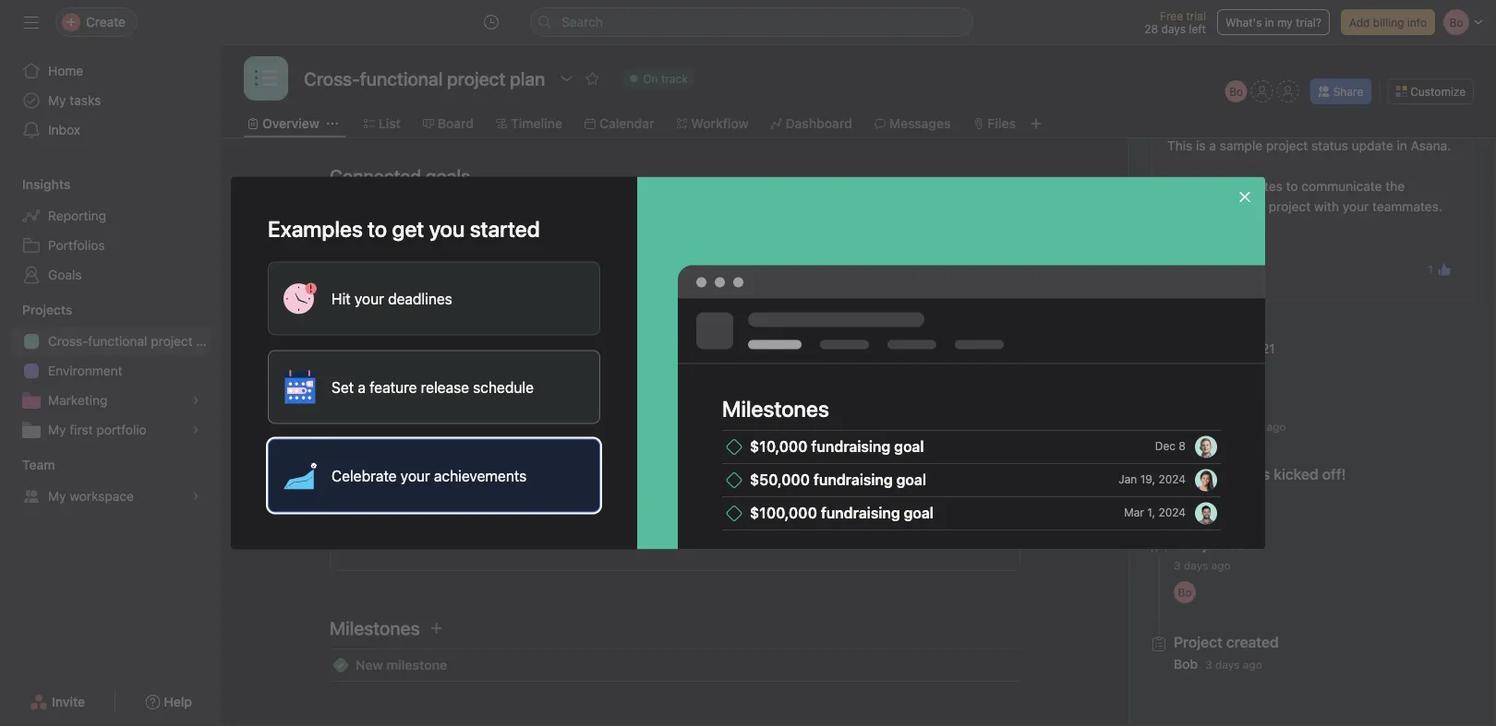 Task type: describe. For each thing, give the bounding box(es) containing it.
environment
[[48, 363, 123, 379]]

global element
[[0, 45, 222, 156]]

insights element
[[0, 168, 222, 294]]

search button
[[530, 7, 974, 37]]

your down 'communicate'
[[1343, 199, 1369, 214]]

ago inside 'you joined 3 days ago'
[[1211, 560, 1231, 573]]

is inside this project is kicked off! bob 3 days ago
[[1259, 466, 1270, 484]]

fundraising goal for $50,000 fundraising goal
[[814, 471, 926, 489]]

marketing
[[48, 393, 108, 408]]

connect or create a goal to link this project to a larger purpose.
[[601, 230, 884, 266]]

messages link
[[874, 114, 951, 134]]

link
[[767, 230, 787, 246]]

my first portfolio link
[[11, 416, 211, 445]]

days inside bob 3 days ago
[[1214, 272, 1239, 285]]

list image
[[255, 67, 277, 90]]

teams element
[[0, 449, 222, 515]]

team
[[22, 458, 55, 473]]

$100,000 fundraising goal
[[750, 504, 934, 522]]

bo inside latest status update 'element'
[[1175, 263, 1189, 276]]

use status updates to communicate the progress of your project with your teammates. skip the…
[[1167, 179, 1446, 235]]

insights button
[[0, 175, 71, 194]]

free
[[1160, 9, 1183, 22]]

share button
[[1310, 79, 1372, 104]]

2024 for mar 1, 2024
[[1159, 507, 1186, 520]]

info
[[1407, 16, 1427, 29]]

close image
[[1238, 190, 1252, 205]]

purpose.
[[639, 251, 692, 266]]

environment link
[[11, 357, 211, 386]]

bob link down project created
[[1174, 657, 1198, 672]]

ago inside this project is kicked off! bob 3 days ago
[[1243, 491, 1262, 504]]

2 vertical spatial bo
[[1178, 587, 1192, 599]]

brief inside button
[[715, 515, 744, 530]]

$10,000
[[750, 438, 808, 455]]

functional
[[88, 334, 147, 349]]

celebrate
[[332, 467, 397, 485]]

milestone
[[386, 658, 447, 673]]

overview link
[[248, 114, 319, 134]]

fundraising goal for $10,000 fundraising goal
[[811, 438, 924, 455]]

project inside use status updates to communicate the progress of your project with your teammates. skip the…
[[1269, 199, 1311, 214]]

invite
[[52, 695, 85, 710]]

tasks
[[70, 93, 101, 108]]

bob link inside latest status update 'element'
[[1204, 254, 1229, 269]]

add for add billing info
[[1349, 16, 1370, 29]]

around
[[698, 457, 740, 472]]

to inside use status updates to communicate the progress of your project with your teammates. skip the…
[[1286, 179, 1298, 194]]

days for you
[[1184, 560, 1208, 573]]

project inside this project is kicked off! bob 3 days ago
[[1207, 466, 1255, 484]]

goal inside 'button'
[[652, 289, 678, 304]]

align
[[601, 457, 631, 472]]

projects button
[[0, 301, 72, 320]]

28
[[1145, 22, 1158, 35]]

3 inside the project created bob 3 days ago
[[1205, 659, 1212, 672]]

completed milestone image
[[333, 659, 348, 673]]

1 vertical spatial milestones
[[330, 618, 420, 640]]

new milestone
[[356, 658, 447, 673]]

workflow link
[[677, 114, 749, 134]]

skip
[[1167, 219, 1193, 235]]

with inside the align your team around a shared vision with a project brief and supporting resources.
[[836, 457, 861, 472]]

your down updates
[[1239, 199, 1265, 214]]

to left get
[[368, 216, 387, 242]]

projects
[[22, 302, 72, 318]]

release
[[421, 379, 469, 396]]

my workspace
[[48, 489, 134, 504]]

status inside use status updates to communicate the progress of your project with your teammates. skip the…
[[1194, 179, 1231, 194]]

and
[[678, 477, 700, 492]]

project inside button
[[669, 515, 712, 530]]

a down $10,000 fundraising goal
[[864, 457, 871, 472]]

my for my first portfolio
[[48, 423, 66, 438]]

of
[[1224, 199, 1236, 214]]

add goal button
[[601, 280, 683, 313]]

achievements
[[434, 467, 527, 485]]

kicked
[[1274, 466, 1319, 484]]

reporting link
[[11, 201, 211, 231]]

joined
[[1203, 536, 1245, 554]]

feature
[[370, 379, 417, 396]]

team button
[[0, 456, 55, 475]]

asana.
[[1411, 138, 1451, 153]]

create project brief
[[624, 515, 744, 530]]

bob up "8"
[[1174, 419, 1198, 434]]

workflow
[[691, 116, 749, 131]]

$10,000 fundraising goal
[[750, 438, 924, 455]]

supporting
[[703, 477, 768, 492]]

goal inside connect or create a goal to link this project to a larger purpose.
[[723, 230, 748, 246]]

updates
[[1234, 179, 1283, 194]]

add milestone image
[[429, 622, 444, 636]]

goals link
[[11, 260, 211, 290]]

portfolios link
[[11, 231, 211, 260]]

you started
[[429, 216, 540, 242]]

this
[[791, 230, 813, 246]]

create
[[671, 230, 709, 246]]

what's in my trial? button
[[1217, 9, 1330, 35]]

my tasks link
[[11, 86, 211, 115]]

$100,000
[[750, 504, 817, 522]]

to right the this
[[862, 230, 874, 246]]

bob link up mar 1, 2024
[[1174, 489, 1198, 504]]

vision
[[798, 457, 832, 472]]

add billing info
[[1349, 16, 1427, 29]]

messages
[[889, 116, 951, 131]]

this is a sample project status update in asana.
[[1167, 138, 1451, 153]]

project inside the align your team around a shared vision with a project brief and supporting resources.
[[601, 477, 643, 492]]

days for project created
[[1216, 659, 1240, 672]]

to left link on the right of the page
[[752, 230, 764, 246]]

dashboard link
[[771, 114, 852, 134]]

home
[[48, 63, 83, 79]]

what's in my trial?
[[1226, 16, 1322, 29]]

inbox
[[48, 122, 80, 138]]

with inside use status updates to communicate the progress of your project with your teammates. skip the…
[[1314, 199, 1339, 214]]

bob 24 minutes ago
[[1174, 419, 1286, 434]]

search list box
[[530, 7, 974, 37]]

the
[[1386, 179, 1405, 194]]

resources.
[[772, 477, 834, 492]]

what's
[[1226, 16, 1262, 29]]

home link
[[11, 56, 211, 86]]

2024 for jan 19, 2024
[[1159, 473, 1186, 486]]

schedule
[[473, 379, 534, 396]]

Completed milestone checkbox
[[333, 659, 348, 673]]

hide sidebar image
[[24, 15, 39, 30]]

examples
[[268, 216, 363, 242]]

my for my workspace
[[48, 489, 66, 504]]

a inside 'element'
[[1209, 138, 1216, 153]]

your for celebrate your achievements
[[401, 467, 430, 485]]



Task type: vqa. For each thing, say whether or not it's contained in the screenshot.
BOB LINK
yes



Task type: locate. For each thing, give the bounding box(es) containing it.
use
[[1167, 179, 1191, 194]]

days down project created
[[1216, 659, 1240, 672]]

minutes
[[1222, 421, 1264, 434]]

ago down project created
[[1243, 659, 1262, 672]]

1 vertical spatial add
[[624, 289, 649, 304]]

2 vertical spatial fundraising goal
[[821, 504, 934, 522]]

this for is
[[1167, 138, 1193, 153]]

0 vertical spatial my
[[48, 93, 66, 108]]

0 horizontal spatial in
[[1265, 16, 1274, 29]]

celebrate your achievements
[[332, 467, 527, 485]]

you joined 3 days ago
[[1174, 536, 1245, 573]]

is left 'sample'
[[1196, 138, 1206, 153]]

3 inside 'you joined 3 days ago'
[[1174, 560, 1181, 573]]

project inside connect or create a goal to link this project to a larger purpose.
[[816, 230, 858, 246]]

mar 1, 2024
[[1124, 507, 1186, 520]]

1 vertical spatial goal
[[652, 289, 678, 304]]

search
[[562, 14, 603, 30]]

0 vertical spatial milestones
[[722, 396, 829, 422]]

project right the this
[[816, 230, 858, 246]]

get
[[392, 216, 424, 242]]

update
[[1352, 138, 1394, 153]]

trial?
[[1296, 16, 1322, 29]]

in inside latest status update 'element'
[[1397, 138, 1408, 153]]

sample
[[1220, 138, 1263, 153]]

bob up mar 1, 2024
[[1174, 489, 1198, 504]]

project created bob 3 days ago
[[1174, 634, 1279, 672]]

fundraising goal up $100,000 fundraising goal
[[814, 471, 926, 489]]

2024 right 19,
[[1159, 473, 1186, 486]]

insights
[[22, 177, 71, 192]]

add for add goal
[[624, 289, 649, 304]]

1 vertical spatial my
[[48, 423, 66, 438]]

bob inside the project created bob 3 days ago
[[1174, 657, 1198, 672]]

1 vertical spatial in
[[1397, 138, 1408, 153]]

days for free
[[1162, 22, 1186, 35]]

0 vertical spatial add
[[1349, 16, 1370, 29]]

marketing link
[[11, 386, 211, 416]]

1 horizontal spatial is
[[1259, 466, 1270, 484]]

goal left link on the right of the page
[[723, 230, 748, 246]]

bo
[[1230, 85, 1243, 98], [1175, 263, 1189, 276], [1178, 587, 1192, 599]]

project down and
[[669, 515, 712, 530]]

a up supporting
[[743, 457, 750, 472]]

this inside latest status update 'element'
[[1167, 138, 1193, 153]]

goals
[[48, 267, 82, 283]]

to right updates
[[1286, 179, 1298, 194]]

your for align your team around a shared vision with a project brief and supporting resources.
[[635, 457, 661, 472]]

milestones up new
[[330, 618, 420, 640]]

share
[[1333, 85, 1364, 98]]

portfolios
[[48, 238, 105, 253]]

status
[[1312, 138, 1348, 153], [1194, 179, 1231, 194]]

cross-
[[48, 334, 88, 349]]

days inside this project is kicked off! bob 3 days ago
[[1216, 491, 1240, 504]]

brief down the team
[[647, 477, 674, 492]]

days down you
[[1184, 560, 1208, 573]]

calendar link
[[585, 114, 654, 134]]

ago down joined
[[1211, 560, 1231, 573]]

list
[[379, 116, 401, 131]]

ago inside bob 24 minutes ago
[[1267, 421, 1286, 434]]

3
[[1204, 272, 1211, 285], [1205, 491, 1212, 504], [1174, 560, 1181, 573], [1205, 659, 1212, 672]]

trial
[[1186, 9, 1206, 22]]

1 my from the top
[[48, 93, 66, 108]]

add billing info button
[[1341, 9, 1435, 35]]

bo down 'you joined 3 days ago'
[[1178, 587, 1192, 599]]

1 vertical spatial 2024
[[1159, 507, 1186, 520]]

left
[[1189, 22, 1206, 35]]

2 my from the top
[[48, 423, 66, 438]]

add to starred image
[[585, 71, 600, 86]]

0 vertical spatial fundraising goal
[[811, 438, 924, 455]]

ago right minutes
[[1267, 421, 1286, 434]]

add inside 'button'
[[624, 289, 649, 304]]

0 horizontal spatial is
[[1196, 138, 1206, 153]]

latest status update element
[[1152, 63, 1473, 303]]

shared
[[754, 457, 794, 472]]

project down updates
[[1269, 199, 1311, 214]]

1 horizontal spatial add
[[1349, 16, 1370, 29]]

this up use
[[1167, 138, 1193, 153]]

dashboard
[[786, 116, 852, 131]]

0 vertical spatial brief
[[647, 477, 674, 492]]

3 inside this project is kicked off! bob 3 days ago
[[1205, 491, 1212, 504]]

days right "28"
[[1162, 22, 1186, 35]]

19,
[[1140, 473, 1156, 486]]

in inside "button"
[[1265, 16, 1274, 29]]

3 down you
[[1174, 560, 1181, 573]]

bob 3 days ago
[[1204, 254, 1261, 285]]

0 vertical spatial with
[[1314, 199, 1339, 214]]

fundraising goal for $100,000 fundraising goal
[[821, 504, 934, 522]]

0 vertical spatial status
[[1312, 138, 1348, 153]]

bob link up "8"
[[1174, 419, 1198, 434]]

your right hit
[[355, 290, 384, 308]]

ago inside bob 3 days ago
[[1242, 272, 1261, 285]]

projects element
[[0, 294, 222, 449]]

is inside latest status update 'element'
[[1196, 138, 1206, 153]]

team
[[665, 457, 694, 472]]

days inside free trial 28 days left
[[1162, 22, 1186, 35]]

3 down the the…
[[1204, 272, 1211, 285]]

days down the the…
[[1214, 272, 1239, 285]]

my workspace link
[[11, 482, 211, 512]]

my left tasks
[[48, 93, 66, 108]]

0 vertical spatial this
[[1167, 138, 1193, 153]]

1 horizontal spatial brief
[[715, 515, 744, 530]]

0 horizontal spatial milestones
[[330, 618, 420, 640]]

1 horizontal spatial goal
[[723, 230, 748, 246]]

1 vertical spatial brief
[[715, 515, 744, 530]]

with down 'communicate'
[[1314, 199, 1339, 214]]

brief down supporting
[[715, 515, 744, 530]]

bob down the the…
[[1204, 254, 1229, 269]]

project
[[1266, 138, 1308, 153], [1269, 199, 1311, 214], [816, 230, 858, 246], [151, 334, 193, 349], [1207, 466, 1255, 484], [601, 477, 643, 492], [669, 515, 712, 530]]

2024
[[1159, 473, 1186, 486], [1159, 507, 1186, 520]]

a
[[1209, 138, 1216, 153], [712, 230, 719, 246], [877, 230, 884, 246], [358, 379, 366, 396], [743, 457, 750, 472], [864, 457, 871, 472]]

project down align on the left bottom of page
[[601, 477, 643, 492]]

None text field
[[299, 62, 550, 95]]

jan
[[1119, 473, 1137, 486]]

my left first at the left bottom
[[48, 423, 66, 438]]

inbox link
[[11, 115, 211, 145]]

my inside global element
[[48, 93, 66, 108]]

in
[[1265, 16, 1274, 29], [1397, 138, 1408, 153]]

2 vertical spatial my
[[48, 489, 66, 504]]

2 2024 from the top
[[1159, 507, 1186, 520]]

ago inside the project created bob 3 days ago
[[1243, 659, 1262, 672]]

bo inside button
[[1230, 85, 1243, 98]]

my inside my workspace 'link'
[[48, 489, 66, 504]]

larger
[[601, 251, 636, 266]]

0 horizontal spatial with
[[836, 457, 861, 472]]

is
[[1196, 138, 1206, 153], [1259, 466, 1270, 484]]

a left 'sample'
[[1209, 138, 1216, 153]]

list link
[[364, 114, 401, 134]]

timeline
[[511, 116, 562, 131]]

bob inside bob 3 days ago
[[1204, 254, 1229, 269]]

status up of
[[1194, 179, 1231, 194]]

status up 'communicate'
[[1312, 138, 1348, 153]]

bo button
[[1225, 80, 1248, 103]]

bob down project created
[[1174, 657, 1198, 672]]

my for my tasks
[[48, 93, 66, 108]]

a right 'create'
[[712, 230, 719, 246]]

your right celebrate
[[401, 467, 430, 485]]

hit your deadlines
[[332, 290, 452, 308]]

off!
[[1322, 466, 1346, 484]]

bo up 'sample'
[[1230, 85, 1243, 98]]

ago down close icon at top right
[[1242, 272, 1261, 285]]

billing
[[1373, 16, 1404, 29]]

my first portfolio
[[48, 423, 147, 438]]

my tasks
[[48, 93, 101, 108]]

add down larger
[[624, 289, 649, 304]]

bob
[[1204, 254, 1229, 269], [1174, 419, 1198, 434], [1174, 489, 1198, 504], [1174, 657, 1198, 672]]

a right the this
[[877, 230, 884, 246]]

0 horizontal spatial add
[[624, 289, 649, 304]]

1 vertical spatial this
[[1174, 466, 1203, 484]]

project created
[[1174, 634, 1279, 652]]

$50,000 fundraising goal
[[750, 471, 926, 489]]

1 2024 from the top
[[1159, 473, 1186, 486]]

days down this project is kicked off! button
[[1216, 491, 1240, 504]]

you
[[1174, 536, 1200, 554]]

project right 'sample'
[[1266, 138, 1308, 153]]

fundraising goal down $50,000 fundraising goal
[[821, 504, 934, 522]]

first
[[70, 423, 93, 438]]

is left kicked
[[1259, 466, 1270, 484]]

new
[[356, 658, 383, 673]]

teammates.
[[1373, 199, 1443, 214]]

1 button
[[1423, 257, 1458, 283]]

24
[[1205, 421, 1219, 434]]

or
[[655, 230, 668, 246]]

your left the team
[[635, 457, 661, 472]]

0 vertical spatial bo
[[1230, 85, 1243, 98]]

your inside the align your team around a shared vision with a project brief and supporting resources.
[[635, 457, 661, 472]]

bob link
[[1204, 254, 1229, 269], [1174, 419, 1198, 434], [1174, 489, 1198, 504], [1174, 657, 1198, 672]]

add goal
[[624, 289, 678, 304]]

in left my
[[1265, 16, 1274, 29]]

1 vertical spatial bo
[[1175, 263, 1189, 276]]

1 vertical spatial status
[[1194, 179, 1231, 194]]

0 horizontal spatial goal
[[652, 289, 678, 304]]

2024 right 1,
[[1159, 507, 1186, 520]]

0 vertical spatial is
[[1196, 138, 1206, 153]]

your for hit your deadlines
[[355, 290, 384, 308]]

this down "8"
[[1174, 466, 1203, 484]]

this for project
[[1174, 466, 1203, 484]]

3 down project created
[[1205, 659, 1212, 672]]

add inside button
[[1349, 16, 1370, 29]]

1 vertical spatial with
[[836, 457, 861, 472]]

with down $10,000 fundraising goal
[[836, 457, 861, 472]]

3 my from the top
[[48, 489, 66, 504]]

my
[[1278, 16, 1293, 29]]

project left plan
[[151, 334, 193, 349]]

in left asana.
[[1397, 138, 1408, 153]]

brief inside the align your team around a shared vision with a project brief and supporting resources.
[[647, 477, 674, 492]]

plan
[[196, 334, 222, 349]]

1,
[[1147, 507, 1156, 520]]

milestones
[[722, 396, 829, 422], [330, 618, 420, 640]]

days inside 'you joined 3 days ago'
[[1184, 560, 1208, 573]]

create project brief button
[[601, 506, 748, 539]]

1 vertical spatial is
[[1259, 466, 1270, 484]]

bob link down the the…
[[1204, 254, 1229, 269]]

this inside this project is kicked off! bob 3 days ago
[[1174, 466, 1203, 484]]

ago
[[1242, 272, 1261, 285], [1267, 421, 1286, 434], [1243, 491, 1262, 504], [1211, 560, 1231, 573], [1243, 659, 1262, 672]]

1 horizontal spatial with
[[1314, 199, 1339, 214]]

hit
[[332, 290, 351, 308]]

0 vertical spatial goal
[[723, 230, 748, 246]]

bo down the skip
[[1175, 263, 1189, 276]]

cross-functional project plan link
[[11, 327, 222, 357]]

goal
[[723, 230, 748, 246], [652, 289, 678, 304]]

create
[[624, 515, 665, 530]]

3 inside bob 3 days ago
[[1204, 272, 1211, 285]]

3 up you joined button
[[1205, 491, 1212, 504]]

goal down the purpose. at the left
[[652, 289, 678, 304]]

free trial 28 days left
[[1145, 9, 1206, 35]]

0 vertical spatial 2024
[[1159, 473, 1186, 486]]

1 horizontal spatial milestones
[[722, 396, 829, 422]]

1 vertical spatial fundraising goal
[[814, 471, 926, 489]]

invite button
[[18, 686, 97, 720]]

days inside the project created bob 3 days ago
[[1216, 659, 1240, 672]]

0 vertical spatial in
[[1265, 16, 1274, 29]]

progress
[[1167, 199, 1220, 214]]

ago down this project is kicked off! button
[[1243, 491, 1262, 504]]

0 horizontal spatial brief
[[647, 477, 674, 492]]

my inside "my first portfolio" link
[[48, 423, 66, 438]]

to
[[1286, 179, 1298, 194], [368, 216, 387, 242], [752, 230, 764, 246], [862, 230, 874, 246]]

my down team
[[48, 489, 66, 504]]

0 horizontal spatial status
[[1194, 179, 1231, 194]]

connected goals
[[330, 165, 470, 187]]

1 horizontal spatial in
[[1397, 138, 1408, 153]]

jan 19, 2024
[[1119, 473, 1186, 486]]

milestones up $10,000
[[722, 396, 829, 422]]

fundraising goal up $50,000 fundraising goal
[[811, 438, 924, 455]]

add left billing
[[1349, 16, 1370, 29]]

1 horizontal spatial status
[[1312, 138, 1348, 153]]

project down bob 24 minutes ago
[[1207, 466, 1255, 484]]

bob inside this project is kicked off! bob 3 days ago
[[1174, 489, 1198, 504]]

a right set
[[358, 379, 366, 396]]

example text for milestones section image
[[678, 266, 1265, 550]]



